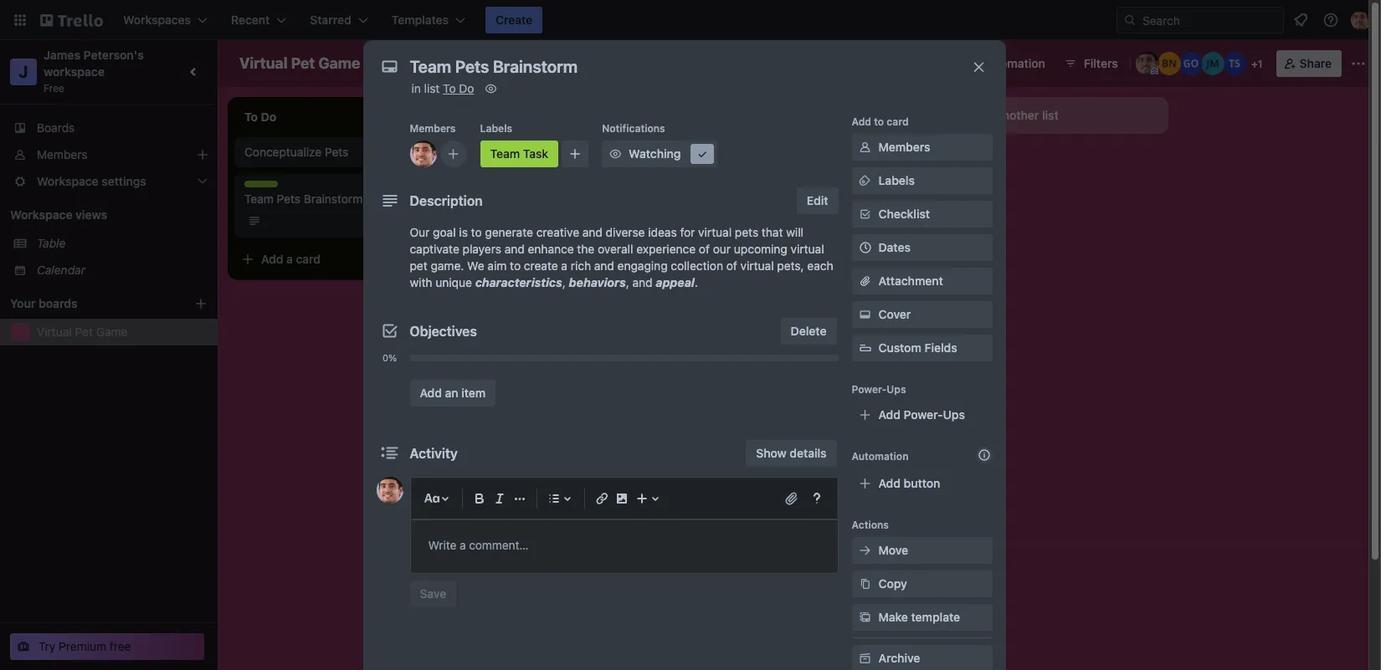 Task type: describe. For each thing, give the bounding box(es) containing it.
button
[[904, 476, 940, 491]]

visible
[[497, 56, 532, 70]]

0 horizontal spatial james peterson (jamespeterson93) image
[[410, 141, 437, 167]]

captivate
[[410, 242, 459, 256]]

2 horizontal spatial card
[[887, 116, 909, 128]]

actions
[[852, 519, 889, 532]]

item
[[462, 386, 486, 400]]

activity
[[410, 446, 458, 461]]

task for team task team pets brainstorm
[[273, 181, 295, 193]]

move
[[879, 543, 908, 558]]

2 , from the left
[[626, 275, 629, 290]]

goal
[[433, 225, 456, 239]]

our
[[410, 225, 430, 239]]

add another list button
[[941, 97, 1169, 134]]

sm image for labels
[[857, 172, 874, 189]]

brainstorm
[[304, 192, 363, 206]]

game inside 'text box'
[[318, 54, 360, 72]]

add inside button
[[971, 108, 993, 122]]

template
[[911, 610, 960, 625]]

team pets brainstorm link
[[244, 191, 439, 208]]

jeremy miller (jeremymiller198) image
[[1201, 52, 1225, 75]]

custom fields
[[879, 341, 957, 355]]

2 vertical spatial to
[[510, 259, 521, 273]]

cover link
[[852, 301, 993, 328]]

views
[[75, 208, 107, 222]]

and up the
[[583, 225, 603, 239]]

delete
[[791, 324, 827, 338]]

1 vertical spatial add a card button
[[234, 246, 422, 273]]

task for team task
[[523, 147, 549, 161]]

bold ⌘b image
[[469, 489, 489, 509]]

james peterson's workspace free
[[44, 48, 147, 95]]

1 horizontal spatial of
[[727, 259, 737, 273]]

calendar link
[[37, 262, 208, 279]]

+ 1
[[1252, 58, 1263, 70]]

link image
[[591, 489, 612, 509]]

to
[[443, 81, 456, 95]]

james peterson's workspace link
[[44, 48, 147, 79]]

members for right the members link
[[879, 140, 931, 154]]

boards
[[37, 121, 75, 135]]

experience
[[636, 242, 696, 256]]

labels link
[[852, 167, 993, 194]]

save button
[[410, 581, 457, 608]]

1 horizontal spatial members link
[[852, 134, 993, 161]]

and down engaging
[[633, 275, 653, 290]]

sm image for members
[[857, 139, 874, 156]]

cover
[[879, 307, 911, 321]]

1 , from the left
[[562, 275, 566, 290]]

notifications
[[602, 122, 665, 135]]

0%
[[383, 352, 397, 363]]

with
[[410, 275, 432, 290]]

sm image for watching
[[607, 146, 624, 162]]

archive link
[[852, 645, 993, 671]]

add members to card image
[[447, 146, 460, 162]]

appeal
[[656, 275, 695, 290]]

in
[[411, 81, 421, 95]]

checklist link
[[852, 201, 993, 228]]

game.
[[431, 259, 464, 273]]

j
[[19, 62, 28, 81]]

1 vertical spatial virtual
[[791, 242, 824, 256]]

0 horizontal spatial of
[[699, 242, 710, 256]]

and up behaviors
[[594, 259, 614, 273]]

pet
[[410, 259, 428, 273]]

will
[[786, 225, 804, 239]]

add another list
[[971, 108, 1059, 122]]

Board name text field
[[231, 50, 369, 77]]

move link
[[852, 537, 993, 564]]

collection
[[671, 259, 723, 273]]

search image
[[1124, 13, 1137, 27]]

create
[[496, 13, 533, 27]]

in list to do
[[411, 81, 474, 95]]

2 horizontal spatial to
[[874, 116, 884, 128]]

free
[[44, 82, 64, 95]]

board
[[574, 56, 607, 70]]

add a card for the right add a card button
[[499, 152, 558, 166]]

another
[[996, 108, 1039, 122]]

watching button
[[602, 141, 718, 167]]

upcoming
[[734, 242, 788, 256]]

calendar
[[37, 263, 85, 277]]

pets,
[[777, 259, 804, 273]]

characteristics , behaviors , and appeal .
[[475, 275, 698, 290]]

more formatting image
[[509, 489, 530, 509]]

1 horizontal spatial members
[[410, 122, 456, 135]]

0 horizontal spatial virtual
[[698, 225, 732, 239]]

card for create from template… image
[[534, 152, 558, 166]]

add to card
[[852, 116, 909, 128]]

make template
[[879, 610, 960, 625]]

1 vertical spatial ups
[[943, 408, 965, 422]]

filters
[[1084, 56, 1118, 70]]

0 horizontal spatial automation
[[852, 450, 909, 463]]

share
[[1300, 56, 1332, 70]]

team for team task
[[490, 147, 520, 161]]

sm image for automation
[[958, 50, 982, 74]]

0 horizontal spatial pet
[[75, 325, 93, 339]]

characteristics
[[475, 275, 562, 290]]

1 vertical spatial virtual pet game
[[37, 325, 128, 339]]

make template link
[[852, 604, 993, 631]]

save
[[420, 587, 446, 601]]

unique
[[436, 275, 472, 290]]

sm image for copy
[[857, 576, 874, 593]]

sm image right create from template… image
[[694, 146, 711, 162]]

edit
[[807, 193, 828, 208]]

that
[[762, 225, 783, 239]]

free
[[110, 640, 131, 654]]

pets inside 'link'
[[325, 145, 349, 159]]

sm image for archive
[[857, 651, 874, 667]]

add power-ups link
[[852, 402, 993, 429]]

players
[[463, 242, 501, 256]]

conceptualize pets link
[[244, 144, 439, 161]]

show details link
[[746, 440, 837, 467]]

your boards
[[10, 296, 78, 311]]

fields
[[925, 341, 957, 355]]

0 horizontal spatial members link
[[0, 141, 218, 168]]

engaging
[[618, 259, 668, 273]]

editor toolbar toolbar
[[418, 486, 830, 512]]

+
[[1252, 58, 1258, 70]]

attachment
[[879, 274, 943, 288]]

boards link
[[0, 115, 218, 141]]

attachment button
[[852, 268, 993, 295]]

team task team pets brainstorm
[[244, 181, 363, 206]]



Task type: vqa. For each thing, say whether or not it's contained in the screenshot.
Workspace to the left
yes



Task type: locate. For each thing, give the bounding box(es) containing it.
add board image
[[194, 297, 208, 311]]

1 horizontal spatial ,
[[626, 275, 629, 290]]

1 vertical spatial add a card
[[261, 252, 321, 266]]

0 vertical spatial ups
[[887, 383, 906, 396]]

workspace views
[[10, 208, 107, 222]]

1 horizontal spatial virtual
[[741, 259, 774, 273]]

0 vertical spatial pets
[[325, 145, 349, 159]]

each
[[807, 259, 834, 273]]

to right is
[[471, 225, 482, 239]]

of down our
[[727, 259, 737, 273]]

rich
[[571, 259, 591, 273]]

0 horizontal spatial workspace
[[10, 208, 72, 222]]

Main content area, start typing to enter text. text field
[[428, 536, 820, 556]]

0 horizontal spatial add a card
[[261, 252, 321, 266]]

0 vertical spatial add a card
[[499, 152, 558, 166]]

0 horizontal spatial virtual pet game
[[37, 325, 128, 339]]

1 vertical spatial james peterson (jamespeterson93) image
[[410, 141, 437, 167]]

task inside team task team pets brainstorm
[[273, 181, 295, 193]]

show
[[756, 446, 787, 460]]

game left star or unstar board icon
[[318, 54, 360, 72]]

enhance
[[528, 242, 574, 256]]

sm image left cover
[[857, 306, 874, 323]]

lists image
[[544, 489, 564, 509]]

pet down the your boards with 1 items element
[[75, 325, 93, 339]]

pet left star or unstar board icon
[[291, 54, 315, 72]]

attach and insert link image
[[783, 491, 800, 507]]

1 vertical spatial color: bold lime, title: "team task" element
[[244, 181, 295, 193]]

sm image down notifications
[[607, 146, 624, 162]]

members link
[[852, 134, 993, 161], [0, 141, 218, 168]]

our goal is to generate creative and diverse ideas for virtual pets that will captivate players and enhance the overall experience of our upcoming virtual pet game. we aim to create a rich and engaging collection of virtual pets, each with unique
[[410, 225, 834, 290]]

james peterson (jamespeterson93) image left the gary orlando (garyorlando) image
[[1136, 52, 1159, 75]]

add button button
[[852, 471, 993, 497]]

card for the bottom create from template… icon
[[296, 252, 321, 266]]

0 vertical spatial james peterson (jamespeterson93) image
[[1136, 52, 1159, 75]]

card up creative
[[534, 152, 558, 166]]

members link up labels link
[[852, 134, 993, 161]]

sm image inside copy link
[[857, 576, 874, 593]]

power- inside add power-ups link
[[904, 408, 943, 422]]

1 vertical spatial power-
[[904, 408, 943, 422]]

1 horizontal spatial add a card
[[499, 152, 558, 166]]

sm image inside cover 'link'
[[857, 306, 874, 323]]

0 horizontal spatial add a card button
[[234, 246, 422, 273]]

to do link
[[443, 81, 474, 95]]

a left rich
[[561, 259, 568, 273]]

star or unstar board image
[[379, 57, 392, 70]]

0 vertical spatial task
[[523, 147, 549, 161]]

0 horizontal spatial task
[[273, 181, 295, 193]]

board link
[[546, 50, 617, 77]]

1 horizontal spatial to
[[510, 259, 521, 273]]

1 vertical spatial task
[[273, 181, 295, 193]]

list right in
[[424, 81, 440, 95]]

1 horizontal spatial a
[[524, 152, 531, 166]]

sm image left checklist
[[857, 206, 874, 223]]

power- down custom
[[852, 383, 887, 396]]

custom
[[879, 341, 922, 355]]

diverse
[[606, 225, 645, 239]]

add a card right add members to card icon
[[499, 152, 558, 166]]

sm image for make template
[[857, 609, 874, 626]]

1 vertical spatial to
[[471, 225, 482, 239]]

a for bottom add a card button
[[286, 252, 293, 266]]

primary element
[[0, 0, 1381, 40]]

workspace up do
[[432, 56, 494, 70]]

0 vertical spatial list
[[424, 81, 440, 95]]

create button
[[486, 7, 543, 33]]

, down engaging
[[626, 275, 629, 290]]

0 horizontal spatial list
[[424, 81, 440, 95]]

card down brainstorm
[[296, 252, 321, 266]]

1 horizontal spatial power-
[[904, 408, 943, 422]]

sm image inside archive link
[[857, 651, 874, 667]]

1
[[1258, 58, 1263, 70]]

1 horizontal spatial pet
[[291, 54, 315, 72]]

and down the generate
[[505, 242, 525, 256]]

your boards with 1 items element
[[10, 294, 169, 314]]

1 vertical spatial automation
[[852, 450, 909, 463]]

sm image left the copy
[[857, 576, 874, 593]]

ups down fields
[[943, 408, 965, 422]]

members link down boards
[[0, 141, 218, 168]]

1 horizontal spatial task
[[523, 147, 549, 161]]

pets inside team task team pets brainstorm
[[277, 192, 301, 206]]

0 horizontal spatial color: bold lime, title: "team task" element
[[244, 181, 295, 193]]

virtual
[[239, 54, 288, 72], [37, 325, 72, 339]]

0 horizontal spatial game
[[96, 325, 128, 339]]

members down add to card
[[879, 140, 931, 154]]

italic ⌘i image
[[489, 489, 509, 509]]

2 horizontal spatial members
[[879, 140, 931, 154]]

0 horizontal spatial pets
[[277, 192, 301, 206]]

task up creative
[[523, 147, 549, 161]]

0 vertical spatial workspace
[[432, 56, 494, 70]]

show details
[[756, 446, 827, 460]]

james peterson (jamespeterson93) image
[[1136, 52, 1159, 75], [422, 211, 442, 231], [376, 477, 403, 504]]

to up labels link
[[874, 116, 884, 128]]

members for the members link to the left
[[37, 147, 87, 162]]

filters button
[[1059, 50, 1123, 77]]

virtual pet game link
[[37, 324, 208, 341]]

dates button
[[852, 234, 993, 261]]

custom fields button
[[852, 340, 993, 357]]

card up labels link
[[887, 116, 909, 128]]

tara schultz (taraschultz7) image
[[1223, 52, 1246, 75]]

workspace
[[44, 64, 105, 79]]

labels
[[480, 122, 512, 135], [879, 173, 915, 188]]

1 vertical spatial list
[[1042, 108, 1059, 122]]

pets up brainstorm
[[325, 145, 349, 159]]

description
[[410, 193, 483, 208]]

sm image up add another list
[[958, 50, 982, 74]]

for
[[680, 225, 695, 239]]

james peterson (jamespeterson93) image inside "primary" element
[[1351, 10, 1371, 30]]

list
[[424, 81, 440, 95], [1042, 108, 1059, 122]]

sm image right do
[[483, 80, 499, 97]]

automation up add button on the bottom right of page
[[852, 450, 909, 463]]

list right another
[[1042, 108, 1059, 122]]

creative
[[536, 225, 579, 239]]

0 horizontal spatial create from template… image
[[429, 253, 442, 266]]

table
[[37, 236, 66, 250]]

2 vertical spatial virtual
[[741, 259, 774, 273]]

members
[[410, 122, 456, 135], [879, 140, 931, 154], [37, 147, 87, 162]]

james peterson (jamespeterson93) image
[[1351, 10, 1371, 30], [410, 141, 437, 167]]

1 horizontal spatial add a card button
[[472, 146, 660, 172]]

conceptualize pets
[[244, 145, 349, 159]]

members down boards
[[37, 147, 87, 162]]

sm image inside move link
[[857, 543, 874, 559]]

open information menu image
[[1323, 12, 1340, 28]]

automation up add another list
[[982, 56, 1045, 70]]

0 horizontal spatial to
[[471, 225, 482, 239]]

copy
[[879, 577, 907, 591]]

virtual down upcoming
[[741, 259, 774, 273]]

2 horizontal spatial virtual
[[791, 242, 824, 256]]

1 vertical spatial virtual
[[37, 325, 72, 339]]

generate
[[485, 225, 533, 239]]

james peterson (jamespeterson93) image left text styles icon
[[376, 477, 403, 504]]

color: bold lime, title: "team task" element
[[480, 141, 559, 167], [244, 181, 295, 193]]

text styles image
[[422, 489, 442, 509]]

add a card down team task team pets brainstorm
[[261, 252, 321, 266]]

sm image
[[958, 50, 982, 74], [483, 80, 499, 97], [857, 139, 874, 156], [857, 206, 874, 223], [857, 306, 874, 323], [857, 543, 874, 559], [857, 609, 874, 626]]

1 horizontal spatial workspace
[[432, 56, 494, 70]]

team
[[490, 147, 520, 161], [244, 181, 270, 193], [244, 192, 274, 206]]

power- down the power-ups at the bottom
[[904, 408, 943, 422]]

0 vertical spatial virtual
[[698, 225, 732, 239]]

pet inside 'text box'
[[291, 54, 315, 72]]

sm image left archive
[[857, 651, 874, 667]]

0 vertical spatial virtual pet game
[[239, 54, 360, 72]]

peterson's
[[83, 48, 144, 62]]

labels up team task
[[480, 122, 512, 135]]

1 horizontal spatial james peterson (jamespeterson93) image
[[1351, 10, 1371, 30]]

sm image for checklist
[[857, 206, 874, 223]]

ideas
[[648, 225, 677, 239]]

0 vertical spatial power-
[[852, 383, 887, 396]]

we
[[467, 259, 484, 273]]

add button
[[879, 476, 940, 491]]

add a card for bottom add a card button
[[261, 252, 321, 266]]

1 vertical spatial james peterson (jamespeterson93) image
[[422, 211, 442, 231]]

gary orlando (garyorlando) image
[[1179, 52, 1203, 75]]

add power-ups
[[879, 408, 965, 422]]

0 vertical spatial to
[[874, 116, 884, 128]]

to up characteristics
[[510, 259, 521, 273]]

1 horizontal spatial ups
[[943, 408, 965, 422]]

ups up add power-ups
[[887, 383, 906, 396]]

overall
[[598, 242, 633, 256]]

0 vertical spatial pet
[[291, 54, 315, 72]]

0 vertical spatial add a card button
[[472, 146, 660, 172]]

try premium free
[[39, 640, 131, 654]]

create from template… image
[[904, 152, 918, 166], [429, 253, 442, 266]]

workspace visible button
[[402, 50, 542, 77]]

task down conceptualize
[[273, 181, 295, 193]]

2 vertical spatial james peterson (jamespeterson93) image
[[376, 477, 403, 504]]

1 vertical spatial pet
[[75, 325, 93, 339]]

, left behaviors
[[562, 275, 566, 290]]

1 vertical spatial game
[[96, 325, 128, 339]]

1 horizontal spatial list
[[1042, 108, 1059, 122]]

sm image inside make template link
[[857, 609, 874, 626]]

0 horizontal spatial labels
[[480, 122, 512, 135]]

sm image down actions
[[857, 543, 874, 559]]

team for team task team pets brainstorm
[[244, 181, 270, 193]]

game down the your boards with 1 items element
[[96, 325, 128, 339]]

0 vertical spatial labels
[[480, 122, 512, 135]]

1 vertical spatial pets
[[277, 192, 301, 206]]

0 vertical spatial virtual
[[239, 54, 288, 72]]

create from template… image up labels link
[[904, 152, 918, 166]]

task
[[523, 147, 549, 161], [273, 181, 295, 193]]

1 vertical spatial of
[[727, 259, 737, 273]]

1 horizontal spatial card
[[534, 152, 558, 166]]

pets
[[735, 225, 759, 239]]

sm image for move
[[857, 543, 874, 559]]

add an item button
[[410, 380, 496, 407]]

0 horizontal spatial virtual
[[37, 325, 72, 339]]

0 notifications image
[[1291, 10, 1311, 30]]

0 vertical spatial color: bold lime, title: "team task" element
[[480, 141, 559, 167]]

0 horizontal spatial ,
[[562, 275, 566, 290]]

a inside our goal is to generate creative and diverse ideas for virtual pets that will captivate players and enhance the overall experience of our upcoming virtual pet game. we aim to create a rich and engaging collection of virtual pets, each with unique
[[561, 259, 568, 273]]

automation button
[[958, 50, 1056, 77]]

0 vertical spatial james peterson (jamespeterson93) image
[[1351, 10, 1371, 30]]

add a card button down brainstorm
[[234, 246, 422, 273]]

power-
[[852, 383, 887, 396], [904, 408, 943, 422]]

1 horizontal spatial automation
[[982, 56, 1045, 70]]

virtual pet game inside 'text box'
[[239, 54, 360, 72]]

2 vertical spatial card
[[296, 252, 321, 266]]

members up add members to card icon
[[410, 122, 456, 135]]

virtual down will
[[791, 242, 824, 256]]

team task
[[490, 147, 549, 161]]

virtual inside 'text box'
[[239, 54, 288, 72]]

sm image down add to card
[[857, 139, 874, 156]]

open help dialog image
[[807, 489, 827, 509]]

a down team task team pets brainstorm
[[286, 252, 293, 266]]

our
[[713, 242, 731, 256]]

details
[[790, 446, 827, 460]]

make
[[879, 610, 908, 625]]

create from template… image
[[666, 152, 680, 166]]

behaviors
[[569, 275, 626, 290]]

archive
[[879, 651, 920, 666]]

sm image right edit 'button'
[[857, 172, 874, 189]]

sm image inside checklist link
[[857, 206, 874, 223]]

sm image inside labels link
[[857, 172, 874, 189]]

1 vertical spatial card
[[534, 152, 558, 166]]

pet
[[291, 54, 315, 72], [75, 325, 93, 339]]

color: bold lime, title: "team task" element right add members to card icon
[[480, 141, 559, 167]]

add
[[971, 108, 993, 122], [852, 116, 872, 128], [499, 152, 521, 166], [261, 252, 283, 266], [420, 386, 442, 400], [879, 408, 901, 422], [879, 476, 901, 491]]

0 horizontal spatial a
[[286, 252, 293, 266]]

sm image for cover
[[857, 306, 874, 323]]

show menu image
[[1350, 55, 1367, 72]]

1 vertical spatial labels
[[879, 173, 915, 188]]

0 horizontal spatial card
[[296, 252, 321, 266]]

create from template… image right pet
[[429, 253, 442, 266]]

color: bold lime, title: "team task" element down conceptualize
[[244, 181, 295, 193]]

of left our
[[699, 242, 710, 256]]

edit button
[[797, 188, 838, 214]]

sm image left make
[[857, 609, 874, 626]]

ben nelson (bennelson96) image
[[1158, 52, 1181, 75]]

None text field
[[401, 52, 954, 82]]

1 horizontal spatial game
[[318, 54, 360, 72]]

sm image
[[607, 146, 624, 162], [694, 146, 711, 162], [857, 172, 874, 189], [857, 576, 874, 593], [857, 651, 874, 667]]

and
[[583, 225, 603, 239], [505, 242, 525, 256], [594, 259, 614, 273], [633, 275, 653, 290]]

premium
[[59, 640, 106, 654]]

dates
[[879, 240, 911, 255]]

1 horizontal spatial james peterson (jamespeterson93) image
[[422, 211, 442, 231]]

checklist
[[879, 207, 930, 221]]

ups
[[887, 383, 906, 396], [943, 408, 965, 422]]

1 horizontal spatial create from template… image
[[904, 152, 918, 166]]

1 vertical spatial create from template… image
[[429, 253, 442, 266]]

james peterson (jamespeterson93) image left add members to card icon
[[410, 141, 437, 167]]

workspace inside button
[[432, 56, 494, 70]]

1 horizontal spatial virtual
[[239, 54, 288, 72]]

sm image inside the members link
[[857, 139, 874, 156]]

james peterson (jamespeterson93) image down description
[[422, 211, 442, 231]]

Search field
[[1137, 8, 1283, 33]]

1 horizontal spatial labels
[[879, 173, 915, 188]]

try premium free button
[[10, 634, 204, 661]]

add a card button up creative
[[472, 146, 660, 172]]

0 vertical spatial create from template… image
[[904, 152, 918, 166]]

1 horizontal spatial virtual pet game
[[239, 54, 360, 72]]

delete link
[[781, 318, 837, 345]]

2 horizontal spatial a
[[561, 259, 568, 273]]

workspace for workspace visible
[[432, 56, 494, 70]]

0 horizontal spatial james peterson (jamespeterson93) image
[[376, 477, 403, 504]]

a for the right add a card button
[[524, 152, 531, 166]]

a right add members to card icon
[[524, 152, 531, 166]]

0 horizontal spatial ups
[[887, 383, 906, 396]]

james peterson (jamespeterson93) image right open information menu icon
[[1351, 10, 1371, 30]]

labels up checklist
[[879, 173, 915, 188]]

workspace up table
[[10, 208, 72, 222]]

0 vertical spatial automation
[[982, 56, 1045, 70]]

sm image inside automation button
[[958, 50, 982, 74]]

table link
[[37, 235, 208, 252]]

list inside button
[[1042, 108, 1059, 122]]

virtual
[[698, 225, 732, 239], [791, 242, 824, 256], [741, 259, 774, 273]]

virtual up our
[[698, 225, 732, 239]]

copy link
[[852, 571, 993, 598]]

add a card button
[[472, 146, 660, 172], [234, 246, 422, 273]]

pets left brainstorm
[[277, 192, 301, 206]]

.
[[695, 275, 698, 290]]

your
[[10, 296, 36, 311]]

0 horizontal spatial members
[[37, 147, 87, 162]]

create
[[524, 259, 558, 273]]

0 vertical spatial of
[[699, 242, 710, 256]]

workspace for workspace views
[[10, 208, 72, 222]]

image image
[[612, 489, 632, 509]]

2 horizontal spatial james peterson (jamespeterson93) image
[[1136, 52, 1159, 75]]

0 vertical spatial game
[[318, 54, 360, 72]]

1 vertical spatial workspace
[[10, 208, 72, 222]]

automation inside button
[[982, 56, 1045, 70]]

pets
[[325, 145, 349, 159], [277, 192, 301, 206]]

objectives
[[410, 324, 477, 339]]



